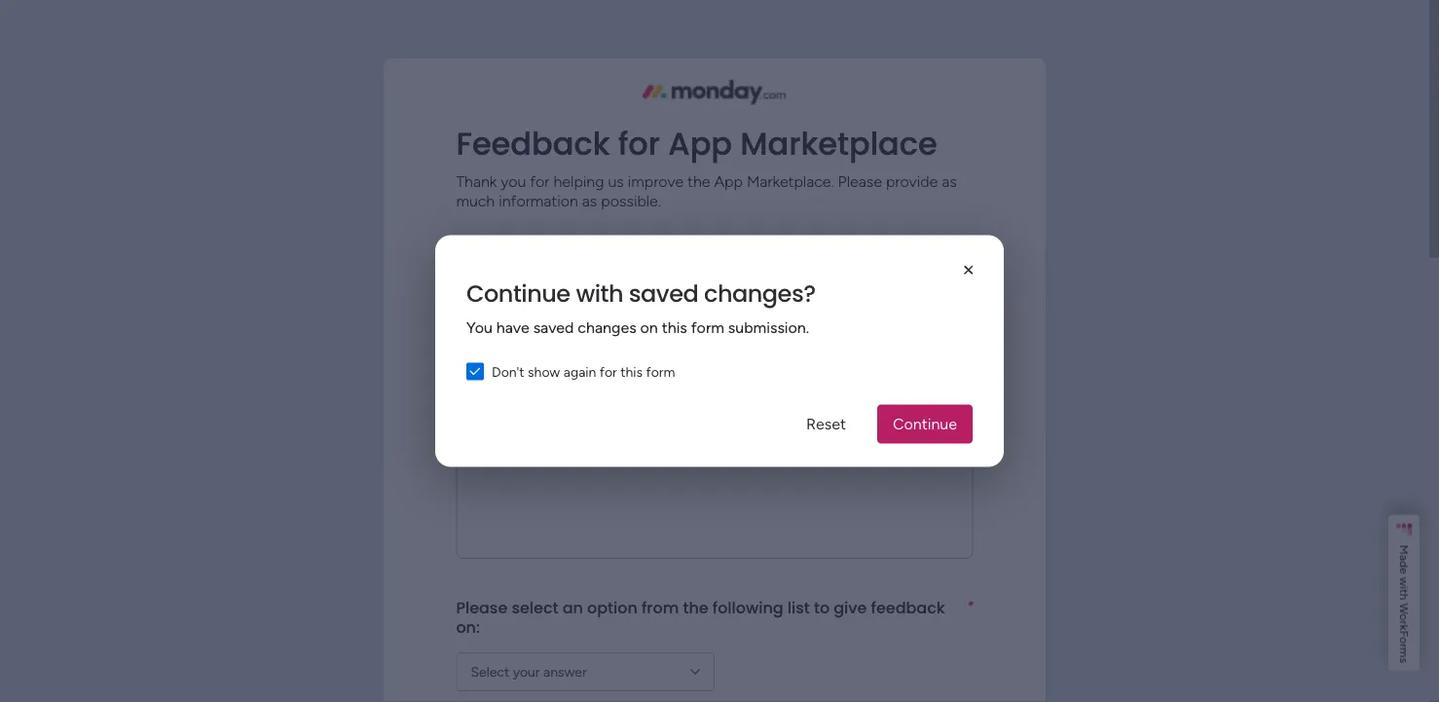 Task type: locate. For each thing, give the bounding box(es) containing it.
your left answer
[[617, 373, 652, 394]]

0 horizontal spatial on
[[593, 373, 613, 394]]

your
[[837, 240, 872, 262], [617, 373, 652, 394]]

1 vertical spatial with
[[576, 277, 623, 310]]

form
[[691, 318, 725, 337], [646, 363, 675, 380]]

0 horizontal spatial in
[[547, 260, 561, 281]]

reset
[[806, 415, 846, 433]]

this down you have saved changes on this form submission.
[[621, 363, 643, 380]]

in right experience
[[547, 260, 561, 281]]

feedback
[[456, 122, 610, 166]]

app left marketplace.
[[714, 172, 743, 190]]

you right the were
[[767, 240, 796, 262]]

much
[[456, 191, 495, 210]]

* right feedback
[[968, 598, 974, 612]]

group containing please elaborate on your answer in the previous question
[[456, 358, 974, 582]]

for up information at the left
[[530, 172, 550, 190]]

with
[[800, 240, 833, 262], [576, 277, 623, 310]]

0 vertical spatial saved
[[629, 277, 699, 310]]

f
[[1398, 631, 1412, 637]]

in up optional element
[[717, 373, 732, 394]]

0 vertical spatial o
[[1398, 614, 1412, 621]]

reset button
[[791, 405, 862, 444]]

1 vertical spatial saved
[[533, 318, 574, 337]]

1 vertical spatial on
[[593, 373, 613, 394]]

please inside group
[[456, 373, 508, 394]]

*
[[968, 242, 974, 256], [968, 598, 974, 612]]

1 vertical spatial in
[[717, 373, 732, 394]]

0 vertical spatial in
[[547, 260, 561, 281]]

1 horizontal spatial continue
[[893, 415, 957, 433]]

d
[[1398, 561, 1412, 568]]

group
[[456, 358, 974, 582]]

as right provide
[[942, 172, 957, 190]]

1 vertical spatial r
[[1398, 644, 1412, 648]]

close image
[[959, 261, 979, 280]]

w
[[1398, 603, 1412, 614]]

1 vertical spatial this
[[621, 363, 643, 380]]

0 horizontal spatial with
[[576, 277, 623, 310]]

for
[[618, 122, 660, 166], [530, 172, 550, 190], [600, 363, 617, 380]]

overall ,how satisfied/dissatisfied were you with your recent experience in the app marketplace homepage? group
[[456, 226, 974, 358]]

the
[[688, 172, 711, 190], [565, 260, 590, 281], [736, 373, 761, 394], [683, 597, 709, 618]]

the inside overall ,how satisfied/dissatisfied were you with your recent experience in the app marketplace homepage?
[[565, 260, 590, 281]]

1 horizontal spatial your
[[837, 240, 872, 262]]

form logo image
[[643, 74, 787, 109]]

your left 'recent' on the right of the page
[[837, 240, 872, 262]]

1 vertical spatial please
[[456, 373, 508, 394]]

1 horizontal spatial for
[[600, 363, 617, 380]]

please
[[838, 172, 882, 190], [456, 373, 508, 394], [456, 597, 508, 618]]

your inside group
[[617, 373, 652, 394]]

on inside document
[[640, 318, 658, 337]]

1 vertical spatial o
[[1398, 637, 1412, 644]]

1 horizontal spatial saved
[[629, 277, 699, 310]]

0 vertical spatial with
[[800, 240, 833, 262]]

0 vertical spatial r
[[1398, 621, 1412, 625]]

recent
[[876, 240, 926, 262]]

continue up have on the left top of the page
[[467, 277, 570, 310]]

continue
[[467, 277, 570, 310], [893, 415, 957, 433]]

1 vertical spatial *
[[968, 598, 974, 612]]

a
[[1398, 555, 1412, 561]]

0 horizontal spatial your
[[617, 373, 652, 394]]

0 vertical spatial you
[[501, 172, 526, 190]]

saved for with
[[629, 277, 699, 310]]

this down "continue with saved changes?"
[[662, 318, 687, 337]]

0 vertical spatial your
[[837, 240, 872, 262]]

0 vertical spatial as
[[942, 172, 957, 190]]

r down f
[[1398, 644, 1412, 648]]

the right improve
[[688, 172, 711, 190]]

please select an option from the following list to give feedback on: group
[[456, 582, 974, 702]]

on down "continue with saved changes?"
[[640, 318, 658, 337]]

saved right have on the left top of the page
[[533, 318, 574, 337]]

previous
[[765, 373, 833, 394]]

1 vertical spatial your
[[617, 373, 652, 394]]

us
[[608, 172, 624, 190]]

0 vertical spatial *
[[968, 242, 974, 256]]

1 horizontal spatial as
[[942, 172, 957, 190]]

1 horizontal spatial on
[[640, 318, 658, 337]]

marketplace.
[[747, 172, 834, 190]]

continue inside button
[[893, 415, 957, 433]]

1 horizontal spatial this
[[662, 318, 687, 337]]

0 vertical spatial form
[[691, 318, 725, 337]]

m a d e w i t h w o r k f o r m s
[[1398, 545, 1412, 663]]

1 horizontal spatial form
[[691, 318, 725, 337]]

1 * from the top
[[968, 242, 974, 256]]

from
[[642, 597, 679, 618]]

app down form logo
[[668, 122, 732, 166]]

for right 'again'
[[600, 363, 617, 380]]

* inside overall ,how satisfied/dissatisfied were you with your recent experience in the app marketplace homepage? group
[[968, 242, 974, 256]]

1 vertical spatial continue
[[893, 415, 957, 433]]

m a d e w i t h w o r k f o r m s button
[[1389, 515, 1420, 671]]

please left select
[[456, 597, 508, 618]]

0 horizontal spatial this
[[621, 363, 643, 380]]

2 vertical spatial please
[[456, 597, 508, 618]]

the right from
[[683, 597, 709, 618]]

* inside please select an option from the following list to give feedback on: group
[[968, 598, 974, 612]]

elaborate
[[512, 373, 589, 394]]

improve
[[628, 172, 684, 190]]

on:
[[456, 616, 480, 638]]

don't show again for this form
[[492, 363, 675, 380]]

1 horizontal spatial in
[[717, 373, 732, 394]]

for up improve
[[618, 122, 660, 166]]

provide
[[886, 172, 938, 190]]

* up "close" image
[[968, 242, 974, 256]]

2 * from the top
[[968, 598, 974, 612]]

o up 'k'
[[1398, 614, 1412, 621]]

on inside group
[[593, 373, 613, 394]]

o up m
[[1398, 637, 1412, 644]]

r up f
[[1398, 621, 1412, 625]]

form down you have saved changes on this form submission.
[[646, 363, 675, 380]]

1 vertical spatial app
[[714, 172, 743, 190]]

1 vertical spatial for
[[530, 172, 550, 190]]

s
[[1398, 658, 1412, 663]]

optional element
[[456, 408, 974, 430]]

0 vertical spatial this
[[662, 318, 687, 337]]

i
[[1398, 586, 1412, 589]]

2 vertical spatial for
[[600, 363, 617, 380]]

group inside form form
[[456, 358, 974, 582]]

1 horizontal spatial you
[[767, 240, 796, 262]]

please inside please select an option from the following list to give feedback on:
[[456, 597, 508, 618]]

form form
[[0, 0, 1439, 702]]

submission.
[[728, 318, 809, 337]]

* for please select an option from the following list to give feedback on:
[[968, 598, 974, 612]]

,how
[[516, 240, 552, 262]]

you have saved changes on this form submission.
[[467, 318, 809, 337]]

1 vertical spatial form
[[646, 363, 675, 380]]

form up answer
[[691, 318, 725, 337]]

1 horizontal spatial with
[[800, 240, 833, 262]]

the left the app in the left top of the page
[[565, 260, 590, 281]]

0 horizontal spatial continue
[[467, 277, 570, 310]]

the inside feedback for app marketplace thank you for helping us improve the app marketplace. please provide as much information as possible.
[[688, 172, 711, 190]]

app
[[668, 122, 732, 166], [714, 172, 743, 190]]

please select an option from the following list to give feedback on: element
[[456, 597, 968, 638]]

0 horizontal spatial as
[[582, 191, 597, 210]]

marketplace
[[630, 260, 731, 281]]

0 vertical spatial on
[[640, 318, 658, 337]]

on right elaborate
[[593, 373, 613, 394]]

show
[[528, 363, 560, 380]]

0 horizontal spatial saved
[[533, 318, 574, 337]]

r
[[1398, 621, 1412, 625], [1398, 644, 1412, 648]]

in
[[547, 260, 561, 281], [717, 373, 732, 394]]

you
[[501, 172, 526, 190], [767, 240, 796, 262]]

with up changes?
[[800, 240, 833, 262]]

o
[[1398, 614, 1412, 621], [1398, 637, 1412, 644]]

as down helping
[[582, 191, 597, 210]]

saved
[[629, 277, 699, 310], [533, 318, 574, 337]]

0 horizontal spatial you
[[501, 172, 526, 190]]

continue down 'question'
[[893, 415, 957, 433]]

on
[[640, 318, 658, 337], [593, 373, 613, 394]]

please up optional
[[456, 373, 508, 394]]

saved for have
[[533, 318, 574, 337]]

thank
[[456, 172, 497, 190]]

you up information at the left
[[501, 172, 526, 190]]

please down marketplace
[[838, 172, 882, 190]]

0 horizontal spatial form
[[646, 363, 675, 380]]

you
[[467, 318, 493, 337]]

1 vertical spatial you
[[767, 240, 796, 262]]

with up the changes
[[576, 277, 623, 310]]

saved up you have saved changes on this form submission.
[[629, 277, 699, 310]]

0 vertical spatial continue
[[467, 277, 570, 310]]

give
[[834, 597, 867, 618]]

this
[[662, 318, 687, 337], [621, 363, 643, 380]]

0 vertical spatial for
[[618, 122, 660, 166]]

overall ,how satisfied/dissatisfied were you with your recent experience in the app marketplace homepage? element
[[456, 240, 968, 281]]

in inside overall ,how satisfied/dissatisfied were you with your recent experience in the app marketplace homepage?
[[547, 260, 561, 281]]

you inside overall ,how satisfied/dissatisfied were you with your recent experience in the app marketplace homepage?
[[767, 240, 796, 262]]

as
[[942, 172, 957, 190], [582, 191, 597, 210]]

0 vertical spatial please
[[838, 172, 882, 190]]

the up optional element
[[736, 373, 761, 394]]



Task type: describe. For each thing, give the bounding box(es) containing it.
changes?
[[704, 277, 816, 310]]

1 r from the top
[[1398, 621, 1412, 625]]

continue with saved changes? dialog
[[0, 0, 1439, 702]]

* for overall ,how satisfied/dissatisfied were you with your recent experience in the app marketplace homepage?
[[968, 242, 974, 256]]

were
[[725, 240, 763, 262]]

e
[[1398, 568, 1412, 574]]

0 vertical spatial app
[[668, 122, 732, 166]]

feedback for app marketplace thank you for helping us improve the app marketplace. please provide as much information as possible.
[[456, 122, 957, 210]]

continue with saved changes?
[[467, 277, 816, 310]]

to
[[814, 597, 830, 618]]

don't
[[492, 363, 525, 380]]

you inside feedback for app marketplace thank you for helping us improve the app marketplace. please provide as much information as possible.
[[501, 172, 526, 190]]

again
[[564, 363, 596, 380]]

option
[[587, 597, 638, 618]]

please for please select an option from the following list to give feedback on:
[[456, 597, 508, 618]]

please elaborate on your answer in the previous question element
[[456, 373, 905, 394]]

continue with saved changes? document
[[435, 235, 1004, 467]]

the inside please select an option from the following list to give feedback on:
[[683, 597, 709, 618]]

with inside document
[[576, 277, 623, 310]]

app
[[594, 260, 626, 281]]

please select an option from the following list to give feedback on:
[[456, 597, 949, 638]]

Please elaborate on your answer in the previous question text field
[[456, 436, 974, 559]]

w
[[1398, 577, 1412, 586]]

continue for continue with saved changes?
[[467, 277, 570, 310]]

question
[[837, 373, 905, 394]]

overall ,how satisfied/dissatisfied were you with your recent experience in the app marketplace homepage?
[[456, 240, 930, 281]]

following
[[713, 597, 784, 618]]

k
[[1398, 625, 1412, 631]]

helping
[[554, 172, 604, 190]]

please elaborate on your answer in the previous question
[[456, 373, 905, 394]]

possible.
[[601, 191, 661, 210]]

with inside overall ,how satisfied/dissatisfied were you with your recent experience in the app marketplace homepage?
[[800, 240, 833, 262]]

2 horizontal spatial for
[[618, 122, 660, 166]]

continue button
[[877, 405, 973, 444]]

2 o from the top
[[1398, 637, 1412, 644]]

list
[[788, 597, 810, 618]]

in inside group
[[717, 373, 732, 394]]

for inside "continue with saved changes?" document
[[600, 363, 617, 380]]

continue for continue
[[893, 415, 957, 433]]

overall
[[456, 240, 512, 262]]

1 o from the top
[[1398, 614, 1412, 621]]

homepage?
[[735, 260, 831, 281]]

h
[[1398, 594, 1412, 600]]

m
[[1398, 545, 1412, 555]]

m
[[1398, 648, 1412, 658]]

please for please elaborate on your answer in the previous question
[[456, 373, 508, 394]]

experience
[[456, 260, 543, 281]]

1 vertical spatial as
[[582, 191, 597, 210]]

an
[[563, 597, 583, 618]]

2 r from the top
[[1398, 644, 1412, 648]]

0 horizontal spatial for
[[530, 172, 550, 190]]

feedback
[[871, 597, 945, 618]]

satisfied/dissatisfied
[[556, 240, 720, 262]]

changes
[[578, 318, 637, 337]]

have
[[497, 318, 530, 337]]

t
[[1398, 589, 1412, 594]]

please inside feedback for app marketplace thank you for helping us improve the app marketplace. please provide as much information as possible.
[[838, 172, 882, 190]]

optional
[[456, 408, 522, 430]]

answer
[[656, 373, 713, 394]]

marketplace
[[741, 122, 938, 166]]

information
[[499, 191, 578, 210]]

your inside overall ,how satisfied/dissatisfied were you with your recent experience in the app marketplace homepage?
[[837, 240, 872, 262]]

select
[[512, 597, 559, 618]]



Task type: vqa. For each thing, say whether or not it's contained in the screenshot.
the prefer.
no



